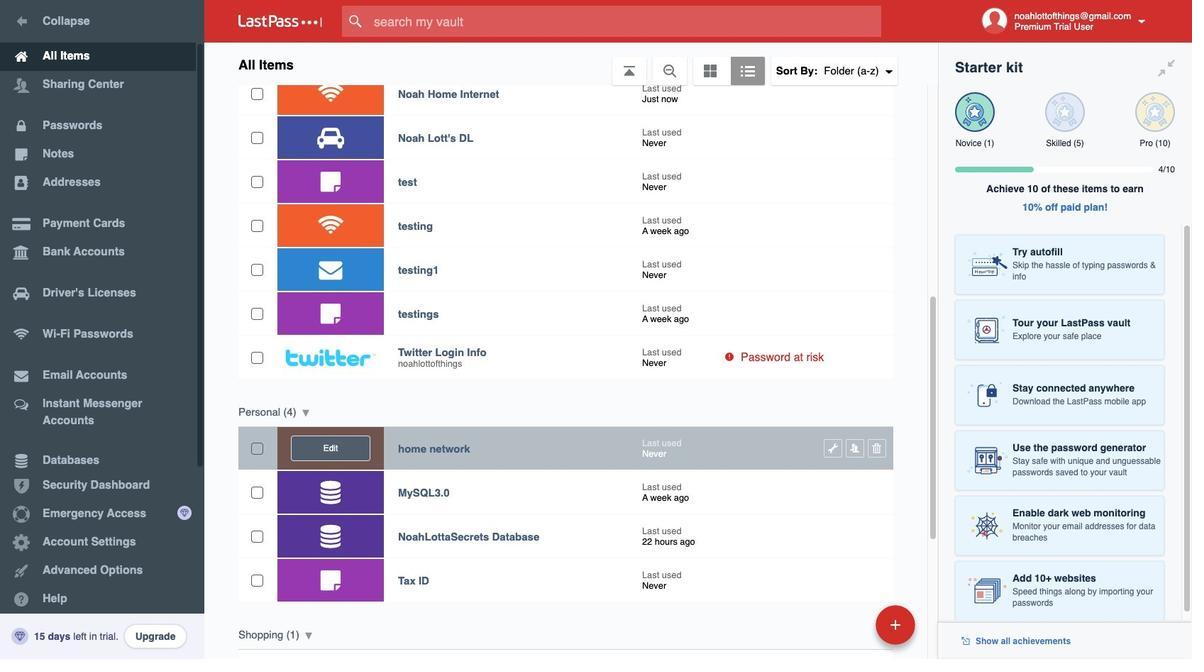 Task type: locate. For each thing, give the bounding box(es) containing it.
Search search field
[[342, 6, 909, 37]]

new item element
[[779, 605, 921, 645]]

search my vault text field
[[342, 6, 909, 37]]



Task type: vqa. For each thing, say whether or not it's contained in the screenshot.
main navigation navigation
yes



Task type: describe. For each thing, give the bounding box(es) containing it.
main navigation navigation
[[0, 0, 204, 660]]

new item navigation
[[779, 601, 924, 660]]

vault options navigation
[[204, 43, 939, 85]]

lastpass image
[[239, 15, 322, 28]]



